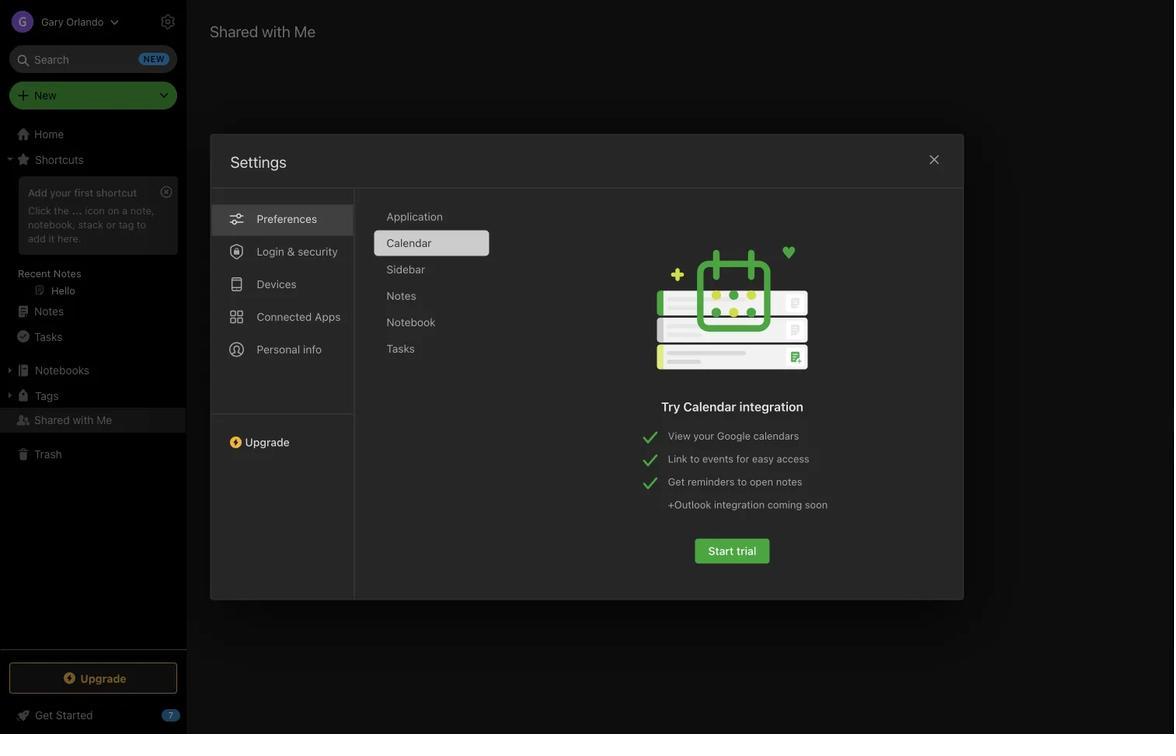 Task type: locate. For each thing, give the bounding box(es) containing it.
1 horizontal spatial here.
[[810, 432, 839, 447]]

with
[[262, 22, 291, 40], [73, 414, 94, 427], [688, 432, 711, 447]]

group
[[0, 172, 186, 305]]

&
[[287, 245, 295, 258]]

you
[[715, 432, 735, 447]]

calendar
[[387, 237, 432, 250], [684, 400, 737, 414]]

0 vertical spatial your
[[50, 187, 71, 198]]

notebooks
[[35, 364, 89, 377]]

0 horizontal spatial to
[[137, 218, 146, 230]]

to right link
[[690, 453, 700, 465]]

click
[[28, 204, 51, 216]]

1 horizontal spatial shared
[[210, 22, 258, 40]]

to down note,
[[137, 218, 146, 230]]

close image
[[925, 150, 944, 169]]

shared
[[210, 22, 258, 40], [34, 414, 70, 427]]

1 horizontal spatial tab list
[[374, 204, 502, 600]]

login & security
[[257, 245, 338, 258]]

new button
[[9, 82, 177, 110]]

1 horizontal spatial me
[[294, 22, 316, 40]]

yet
[[721, 402, 741, 418]]

upgrade
[[245, 436, 290, 449], [80, 672, 126, 685]]

recent notes
[[18, 267, 81, 279]]

notes
[[54, 267, 81, 279], [387, 290, 416, 302], [34, 305, 64, 318], [523, 432, 556, 447]]

Search text field
[[20, 45, 166, 73]]

shared right settings icon
[[210, 22, 258, 40]]

notes right recent
[[54, 267, 81, 279]]

trash link
[[0, 442, 186, 467]]

shared up link
[[646, 432, 685, 447]]

upgrade for upgrade popup button inside tab list
[[245, 436, 290, 449]]

apps
[[315, 311, 341, 323]]

2 horizontal spatial with
[[688, 432, 711, 447]]

tags button
[[0, 383, 186, 408]]

nothing shared yet
[[620, 402, 741, 418]]

calendars
[[754, 430, 799, 442]]

tree
[[0, 122, 187, 649]]

shared with me
[[210, 22, 316, 40], [34, 414, 112, 427]]

your left you
[[694, 430, 714, 442]]

reminders
[[688, 476, 735, 488]]

start
[[709, 545, 734, 558]]

start trial
[[709, 545, 757, 558]]

home
[[34, 128, 64, 141]]

your for google
[[694, 430, 714, 442]]

google
[[717, 430, 751, 442]]

tasks inside "tab"
[[387, 342, 415, 355]]

expand tags image
[[4, 389, 16, 402]]

integration up calendars
[[740, 400, 804, 414]]

personal info
[[257, 343, 322, 356]]

notebook
[[387, 316, 436, 329]]

1 vertical spatial your
[[694, 430, 714, 442]]

here.
[[57, 232, 81, 244], [810, 432, 839, 447]]

1 horizontal spatial tasks
[[387, 342, 415, 355]]

1 vertical spatial shared
[[34, 414, 70, 427]]

calendar up you
[[684, 400, 737, 414]]

+outlook integration coming soon
[[668, 499, 828, 511]]

to
[[137, 218, 146, 230], [690, 453, 700, 465], [738, 476, 747, 488]]

None search field
[[20, 45, 166, 73]]

2 vertical spatial to
[[738, 476, 747, 488]]

shared inside shared with me element
[[210, 22, 258, 40]]

your up the
[[50, 187, 71, 198]]

+outlook
[[668, 499, 711, 511]]

0 vertical spatial with
[[262, 22, 291, 40]]

0 horizontal spatial tasks
[[34, 330, 62, 343]]

sidebar tab
[[374, 257, 489, 283]]

notebooks link
[[0, 358, 186, 383]]

calendar up "sidebar"
[[387, 237, 432, 250]]

get reminders to open notes
[[668, 476, 803, 488]]

1 horizontal spatial shared with me
[[210, 22, 316, 40]]

1 horizontal spatial your
[[694, 430, 714, 442]]

trash
[[34, 448, 62, 461]]

1 vertical spatial shared with me
[[34, 414, 112, 427]]

1 vertical spatial integration
[[714, 499, 765, 511]]

your inside group
[[50, 187, 71, 198]]

upgrade inside tab list
[[245, 436, 290, 449]]

devices
[[257, 278, 297, 291]]

0 horizontal spatial shared with me
[[34, 414, 112, 427]]

1 horizontal spatial upgrade
[[245, 436, 290, 449]]

to left 'open'
[[738, 476, 747, 488]]

1 vertical spatial calendar
[[684, 400, 737, 414]]

0 vertical spatial to
[[137, 218, 146, 230]]

upgrade button inside tab list
[[211, 414, 354, 455]]

it
[[49, 232, 55, 244]]

tasks down notebook at the top left of page
[[387, 342, 415, 355]]

view
[[668, 430, 691, 442]]

new
[[34, 89, 57, 102]]

soon
[[805, 499, 828, 511]]

0 horizontal spatial here.
[[57, 232, 81, 244]]

notebook tab
[[374, 310, 489, 335]]

tasks
[[34, 330, 62, 343], [387, 342, 415, 355]]

or
[[106, 218, 116, 230]]

coming
[[768, 499, 802, 511]]

me
[[294, 22, 316, 40], [97, 414, 112, 427]]

preferences
[[257, 213, 317, 225]]

info
[[303, 343, 322, 356]]

0 horizontal spatial calendar
[[387, 237, 432, 250]]

upgrade button
[[211, 414, 354, 455], [9, 663, 177, 694]]

1 vertical spatial upgrade
[[80, 672, 126, 685]]

0 vertical spatial shared
[[210, 22, 258, 40]]

add
[[28, 232, 46, 244]]

1 horizontal spatial to
[[690, 453, 700, 465]]

integration
[[740, 400, 804, 414], [714, 499, 765, 511]]

here. right 'it'
[[57, 232, 81, 244]]

here. inside shared with me element
[[810, 432, 839, 447]]

notebooks
[[583, 432, 643, 447]]

security
[[298, 245, 338, 258]]

icon
[[85, 204, 105, 216]]

notebook,
[[28, 218, 75, 230]]

0 horizontal spatial tab list
[[211, 188, 355, 600]]

settings image
[[159, 12, 177, 31]]

here. right up
[[810, 432, 839, 447]]

0 vertical spatial upgrade button
[[211, 414, 354, 455]]

your
[[50, 187, 71, 198], [694, 430, 714, 442]]

0 vertical spatial upgrade
[[245, 436, 290, 449]]

1 vertical spatial me
[[97, 414, 112, 427]]

tags
[[35, 389, 59, 402]]

1 vertical spatial with
[[73, 414, 94, 427]]

recent
[[18, 267, 51, 279]]

1 vertical spatial upgrade button
[[9, 663, 177, 694]]

0 horizontal spatial upgrade
[[80, 672, 126, 685]]

tasks tab
[[374, 336, 489, 362]]

1 horizontal spatial upgrade button
[[211, 414, 354, 455]]

shared down tags on the left
[[34, 414, 70, 427]]

shared up view
[[674, 402, 718, 418]]

1 vertical spatial to
[[690, 453, 700, 465]]

for
[[737, 453, 750, 465]]

notes down "sidebar"
[[387, 290, 416, 302]]

0 horizontal spatial your
[[50, 187, 71, 198]]

tab list
[[211, 188, 355, 600], [374, 204, 502, 600]]

sidebar
[[387, 263, 425, 276]]

notes left the and
[[523, 432, 556, 447]]

0 vertical spatial me
[[294, 22, 316, 40]]

to inside icon on a note, notebook, stack or tag to add it here.
[[137, 218, 146, 230]]

tasks up notebooks
[[34, 330, 62, 343]]

tab list containing application
[[374, 204, 502, 600]]

expand notebooks image
[[4, 365, 16, 377]]

1 horizontal spatial with
[[262, 22, 291, 40]]

0 vertical spatial calendar
[[387, 237, 432, 250]]

1 vertical spatial here.
[[810, 432, 839, 447]]

0 vertical spatial here.
[[57, 232, 81, 244]]

0 horizontal spatial shared
[[34, 414, 70, 427]]

integration down 'get reminders to open notes'
[[714, 499, 765, 511]]

1 horizontal spatial calendar
[[684, 400, 737, 414]]



Task type: vqa. For each thing, say whether or not it's contained in the screenshot.
New popup button
yes



Task type: describe. For each thing, give the bounding box(es) containing it.
upgrade for the leftmost upgrade popup button
[[80, 672, 126, 685]]

and
[[559, 432, 580, 447]]

notes down the recent notes
[[34, 305, 64, 318]]

0 horizontal spatial upgrade button
[[9, 663, 177, 694]]

connected
[[257, 311, 312, 323]]

show
[[760, 432, 789, 447]]

notes tab
[[374, 283, 489, 309]]

shared with me element
[[187, 0, 1175, 735]]

personal
[[257, 343, 300, 356]]

0 vertical spatial shared with me
[[210, 22, 316, 40]]

on
[[108, 204, 119, 216]]

view your google calendars
[[668, 430, 799, 442]]

calendar tab
[[374, 230, 489, 256]]

start trial button
[[695, 539, 770, 564]]

access
[[777, 453, 810, 465]]

home link
[[0, 122, 187, 147]]

calendar inside tab
[[387, 237, 432, 250]]

will
[[738, 432, 756, 447]]

add
[[28, 187, 47, 198]]

trial
[[737, 545, 757, 558]]

0 horizontal spatial me
[[97, 414, 112, 427]]

notes inside group
[[54, 267, 81, 279]]

get
[[668, 476, 685, 488]]

settings
[[230, 153, 287, 171]]

shortcuts
[[35, 153, 84, 166]]

notes and notebooks shared with you will show up here.
[[523, 432, 839, 447]]

up
[[792, 432, 807, 447]]

login
[[257, 245, 284, 258]]

try
[[661, 400, 681, 414]]

link
[[668, 453, 688, 465]]

first
[[74, 187, 93, 198]]

2 horizontal spatial to
[[738, 476, 747, 488]]

open
[[750, 476, 774, 488]]

your for first
[[50, 187, 71, 198]]

notes
[[776, 476, 803, 488]]

add your first shortcut
[[28, 187, 137, 198]]

shortcuts button
[[0, 147, 186, 172]]

notes inside shared with me element
[[523, 432, 556, 447]]

easy
[[752, 453, 774, 465]]

2 vertical spatial with
[[688, 432, 711, 447]]

1 vertical spatial shared
[[646, 432, 685, 447]]

tasks inside button
[[34, 330, 62, 343]]

events
[[703, 453, 734, 465]]

notes link
[[0, 299, 186, 324]]

tag
[[119, 218, 134, 230]]

application tab
[[374, 204, 489, 230]]

icon on a note, notebook, stack or tag to add it here.
[[28, 204, 154, 244]]

0 vertical spatial shared
[[674, 402, 718, 418]]

note,
[[130, 204, 154, 216]]

click the ...
[[28, 204, 82, 216]]

tasks button
[[0, 324, 186, 349]]

stack
[[78, 218, 103, 230]]

...
[[72, 204, 82, 216]]

notes inside tab
[[387, 290, 416, 302]]

the
[[54, 204, 69, 216]]

try calendar integration
[[661, 400, 804, 414]]

shared with me link
[[0, 408, 186, 433]]

0 vertical spatial integration
[[740, 400, 804, 414]]

shared inside shared with me link
[[34, 414, 70, 427]]

group containing add your first shortcut
[[0, 172, 186, 305]]

a
[[122, 204, 128, 216]]

tab list containing preferences
[[211, 188, 355, 600]]

here. inside icon on a note, notebook, stack or tag to add it here.
[[57, 232, 81, 244]]

tree containing home
[[0, 122, 187, 649]]

shortcut
[[96, 187, 137, 198]]

link to events for easy access
[[668, 453, 810, 465]]

connected apps
[[257, 311, 341, 323]]

application
[[387, 210, 443, 223]]

nothing
[[620, 402, 671, 418]]

0 horizontal spatial with
[[73, 414, 94, 427]]



